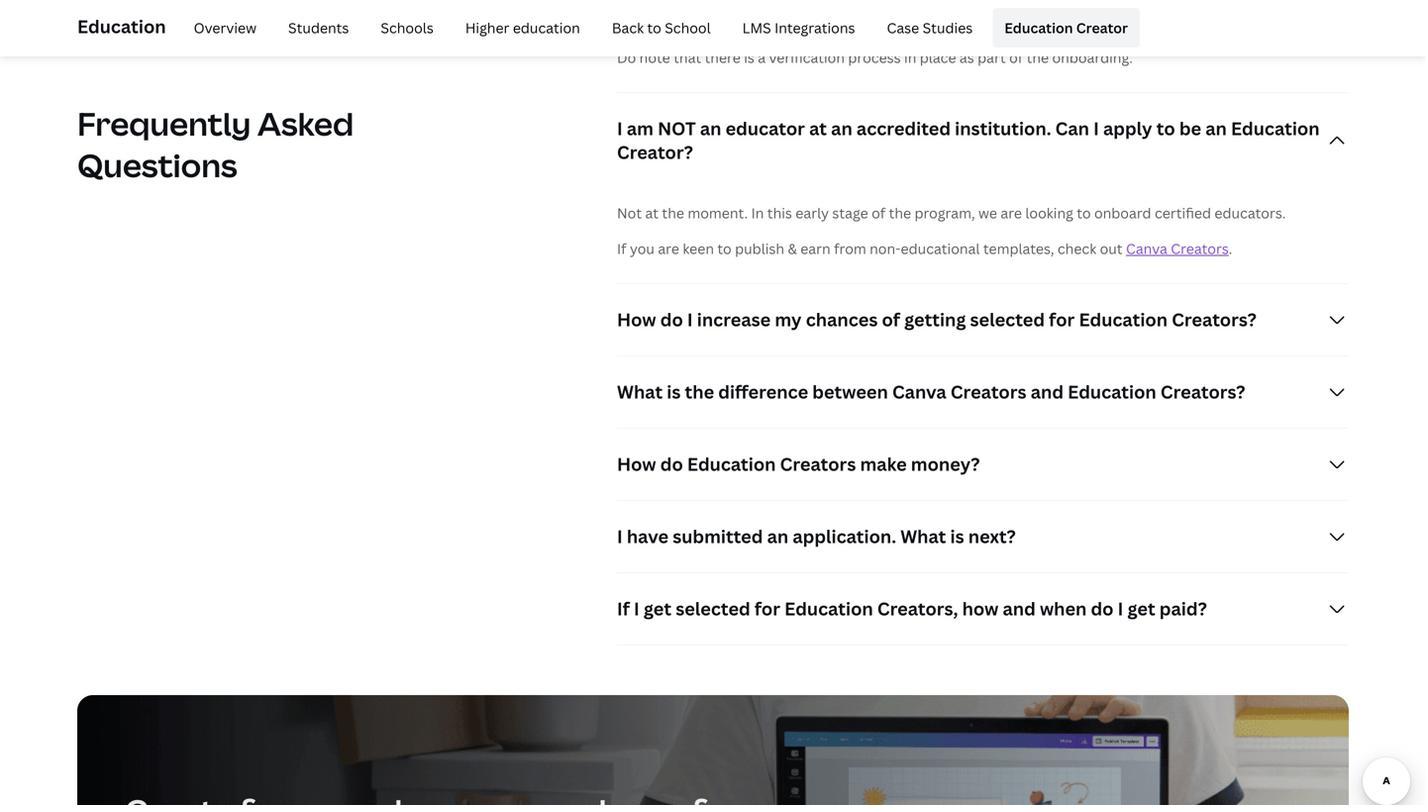 Task type: describe. For each thing, give the bounding box(es) containing it.
students
[[288, 18, 349, 37]]

templates,
[[983, 239, 1054, 258]]

not
[[658, 116, 696, 141]]

if you are keen to publish & earn from non-educational templates, check out canva creators .
[[617, 239, 1233, 258]]

canva creators link
[[1126, 239, 1229, 258]]

0 vertical spatial canva
[[1126, 239, 1168, 258]]

0 vertical spatial selected
[[970, 308, 1045, 332]]

how for how do education creators make money?
[[617, 452, 656, 477]]

onboarding.
[[1053, 48, 1133, 67]]

you
[[630, 239, 655, 258]]

what is the difference between canva creators and education creators?
[[617, 380, 1246, 404]]

back to school link
[[600, 8, 723, 48]]

what is the difference between canva creators and education creators? button
[[617, 357, 1349, 428]]

curriculum
[[662, 4, 735, 23]]

check
[[1058, 239, 1097, 258]]

0 vertical spatial of
[[1010, 48, 1023, 67]]

back
[[612, 18, 644, 37]]

application.
[[793, 525, 897, 549]]

make
[[860, 452, 907, 477]]

place
[[920, 48, 956, 67]]

if for if i get selected for education creators, how and when do i get paid?
[[617, 597, 630, 621]]

early
[[796, 204, 829, 222]]

0 horizontal spatial education
[[513, 18, 580, 37]]

case studies link
[[875, 8, 985, 48]]

2 vertical spatial do
[[1091, 597, 1114, 621]]

a
[[758, 48, 766, 67]]

how do education creators make money?
[[617, 452, 980, 477]]

as
[[960, 48, 974, 67]]

not
[[617, 204, 642, 222]]

do
[[617, 48, 636, 67]]

an left accredited
[[831, 116, 853, 141]]

in
[[751, 204, 764, 222]]

frequently asked questions
[[77, 102, 354, 187]]

how do i increase my chances of getting selected for education creators? button
[[617, 284, 1349, 356]]

paid?
[[1160, 597, 1207, 621]]

we
[[979, 204, 998, 222]]

to inside i am not an educator at an accredited institution. can i apply to be an education creator?
[[1157, 116, 1176, 141]]

to right keen
[[718, 239, 732, 258]]

coordinators
[[738, 4, 824, 23]]

1 horizontal spatial creators
[[951, 380, 1027, 404]]

0 horizontal spatial creators
[[780, 452, 856, 477]]

1 support from the left
[[704, 0, 757, 1]]

schools link
[[369, 8, 446, 48]]

institution.
[[955, 116, 1052, 141]]

am
[[627, 116, 654, 141]]

submitted
[[673, 525, 763, 549]]

how do i increase my chances of getting selected for education creators?
[[617, 308, 1257, 332]]

1 get from the left
[[644, 597, 672, 621]]

i right when
[[1118, 597, 1124, 621]]

the down education creator link
[[1027, 48, 1049, 67]]

1 vertical spatial what
[[901, 525, 946, 549]]

teachers,
[[1261, 0, 1323, 1]]

2 get from the left
[[1128, 597, 1156, 621]]

2 support from the left
[[1205, 0, 1258, 1]]

accredited
[[857, 116, 951, 141]]

verification
[[769, 48, 845, 67]]

creator?
[[617, 140, 693, 165]]

learning
[[1147, 0, 1201, 1]]

the up keen
[[662, 204, 684, 222]]

members
[[794, 0, 857, 1]]

at inside i am not an educator at an accredited institution. can i apply to be an education creator?
[[809, 116, 827, 141]]

0 horizontal spatial selected
[[676, 597, 751, 621]]

be
[[1180, 116, 1202, 141]]

i right the can
[[1094, 116, 1099, 141]]

lms
[[743, 18, 771, 37]]

assistants,
[[1074, 0, 1144, 1]]

like
[[861, 0, 883, 1]]

not at the moment. in this early stage of the program, we are looking to onboard certified educators.
[[617, 204, 1286, 222]]

&
[[788, 239, 797, 258]]

earn
[[801, 239, 831, 258]]

librarians,
[[887, 0, 953, 1]]

do note that there is a verification process in place as part of the onboarding.
[[617, 48, 1133, 67]]

how for how do i increase my chances of getting selected for education creators?
[[617, 308, 656, 332]]

process
[[848, 48, 901, 67]]

back to school
[[612, 18, 711, 37]]

frequently
[[77, 102, 251, 145]]

and inside education support staff members like librarians, teaching aides or assistants, learning support teachers, and curriculum coordinators
[[633, 4, 658, 23]]

asked
[[257, 102, 354, 145]]

part
[[978, 48, 1006, 67]]

have
[[627, 525, 669, 549]]

when
[[1040, 597, 1087, 621]]

1 horizontal spatial are
[[1001, 204, 1022, 222]]

creator
[[1077, 18, 1128, 37]]

1 vertical spatial of
[[872, 204, 886, 222]]

certified
[[1155, 204, 1212, 222]]

to right the back
[[647, 18, 662, 37]]

higher
[[465, 18, 510, 37]]

looking
[[1026, 204, 1074, 222]]

program,
[[915, 204, 975, 222]]

getting
[[905, 308, 966, 332]]

overview link
[[182, 8, 269, 48]]

this
[[767, 204, 792, 222]]

integrations
[[775, 18, 855, 37]]

next?
[[969, 525, 1016, 549]]

non-
[[870, 239, 901, 258]]

educator
[[726, 116, 805, 141]]



Task type: vqa. For each thing, say whether or not it's contained in the screenshot.
am
yes



Task type: locate. For each thing, give the bounding box(es) containing it.
chances
[[806, 308, 878, 332]]

how do education creators make money? button
[[617, 429, 1349, 500]]

between
[[813, 380, 888, 404]]

1 vertical spatial selected
[[676, 597, 751, 621]]

for down i have submitted an application. what is next?
[[755, 597, 781, 621]]

studies
[[923, 18, 973, 37]]

if down have
[[617, 597, 630, 621]]

1 horizontal spatial canva
[[1126, 239, 1168, 258]]

1 vertical spatial are
[[658, 239, 679, 258]]

education right higher
[[513, 18, 580, 37]]

educational
[[901, 239, 980, 258]]

1 horizontal spatial get
[[1128, 597, 1156, 621]]

2 horizontal spatial creators
[[1171, 239, 1229, 258]]

is left a
[[744, 48, 755, 67]]

and
[[633, 4, 658, 23], [1031, 380, 1064, 404], [1003, 597, 1036, 621]]

0 vertical spatial are
[[1001, 204, 1022, 222]]

2 horizontal spatial is
[[950, 525, 964, 549]]

how
[[962, 597, 999, 621]]

education creator
[[1005, 18, 1128, 37]]

get left paid?
[[1128, 597, 1156, 621]]

1 vertical spatial how
[[617, 452, 656, 477]]

0 vertical spatial and
[[633, 4, 658, 23]]

1 vertical spatial is
[[667, 380, 681, 404]]

support right "learning"
[[1205, 0, 1258, 1]]

the
[[1027, 48, 1049, 67], [662, 204, 684, 222], [889, 204, 911, 222], [685, 380, 714, 404]]

do for i
[[660, 308, 683, 332]]

there
[[705, 48, 741, 67]]

education inside education support staff members like librarians, teaching aides or assistants, learning support teachers, and curriculum coordinators
[[633, 0, 700, 1]]

0 vertical spatial do
[[660, 308, 683, 332]]

the left difference
[[685, 380, 714, 404]]

support
[[704, 0, 757, 1], [1205, 0, 1258, 1]]

an right submitted
[[767, 525, 789, 549]]

do left increase at the top of the page
[[660, 308, 683, 332]]

case studies
[[887, 18, 973, 37]]

questions
[[77, 144, 237, 187]]

i have submitted an application. what is next? button
[[617, 501, 1349, 573]]

at right the not
[[645, 204, 659, 222]]

menu bar
[[174, 8, 1140, 48]]

0 vertical spatial at
[[809, 116, 827, 141]]

is left next?
[[950, 525, 964, 549]]

i left increase at the top of the page
[[687, 308, 693, 332]]

1 vertical spatial for
[[755, 597, 781, 621]]

creators left make
[[780, 452, 856, 477]]

higher education link
[[454, 8, 592, 48]]

at right educator
[[809, 116, 827, 141]]

canva right between
[[892, 380, 947, 404]]

that
[[674, 48, 701, 67]]

of right part
[[1010, 48, 1023, 67]]

0 vertical spatial for
[[1049, 308, 1075, 332]]

1 vertical spatial creators
[[951, 380, 1027, 404]]

are
[[1001, 204, 1022, 222], [658, 239, 679, 258]]

canva
[[1126, 239, 1168, 258], [892, 380, 947, 404]]

the inside dropdown button
[[685, 380, 714, 404]]

do
[[660, 308, 683, 332], [660, 452, 683, 477], [1091, 597, 1114, 621]]

publish
[[735, 239, 785, 258]]

0 horizontal spatial canva
[[892, 380, 947, 404]]

staff
[[761, 0, 791, 1]]

to left be
[[1157, 116, 1176, 141]]

and left school
[[633, 4, 658, 23]]

selected down the templates,
[[970, 308, 1045, 332]]

can
[[1056, 116, 1090, 141]]

1 if from the top
[[617, 239, 627, 258]]

money?
[[911, 452, 980, 477]]

of inside how do i increase my chances of getting selected for education creators? dropdown button
[[882, 308, 900, 332]]

0 vertical spatial creators?
[[1172, 308, 1257, 332]]

0 vertical spatial creators
[[1171, 239, 1229, 258]]

if inside dropdown button
[[617, 597, 630, 621]]

do up have
[[660, 452, 683, 477]]

1 vertical spatial at
[[645, 204, 659, 222]]

2 vertical spatial of
[[882, 308, 900, 332]]

0 horizontal spatial support
[[704, 0, 757, 1]]

higher education
[[465, 18, 580, 37]]

i am not an educator at an accredited institution. can i apply to be an education creator? button
[[617, 93, 1349, 188]]

0 horizontal spatial get
[[644, 597, 672, 621]]

students link
[[276, 8, 361, 48]]

canva right the out
[[1126, 239, 1168, 258]]

support up the curriculum
[[704, 0, 757, 1]]

0 vertical spatial is
[[744, 48, 755, 67]]

schools
[[381, 18, 434, 37]]

educators.
[[1215, 204, 1286, 222]]

0 horizontal spatial what
[[617, 380, 663, 404]]

school
[[665, 18, 711, 37]]

1 horizontal spatial what
[[901, 525, 946, 549]]

i am not an educator at an accredited institution. can i apply to be an education creator?
[[617, 116, 1320, 165]]

and down how do i increase my chances of getting selected for education creators? dropdown button
[[1031, 380, 1064, 404]]

how
[[617, 308, 656, 332], [617, 452, 656, 477]]

an right be
[[1206, 116, 1227, 141]]

1 vertical spatial creators?
[[1161, 380, 1246, 404]]

1 vertical spatial do
[[660, 452, 683, 477]]

2 if from the top
[[617, 597, 630, 621]]

of left getting
[[882, 308, 900, 332]]

if
[[617, 239, 627, 258], [617, 597, 630, 621]]

in
[[904, 48, 917, 67]]

get down have
[[644, 597, 672, 621]]

1 how from the top
[[617, 308, 656, 332]]

difference
[[718, 380, 808, 404]]

note
[[640, 48, 670, 67]]

from
[[834, 239, 867, 258]]

my
[[775, 308, 802, 332]]

0 horizontal spatial for
[[755, 597, 781, 621]]

overview
[[194, 18, 257, 37]]

1 vertical spatial education
[[513, 18, 580, 37]]

if i get selected for education creators, how and when do i get paid?
[[617, 597, 1207, 621]]

2 vertical spatial creators
[[780, 452, 856, 477]]

i down have
[[634, 597, 640, 621]]

1 vertical spatial canva
[[892, 380, 947, 404]]

1 horizontal spatial for
[[1049, 308, 1075, 332]]

creators down how do i increase my chances of getting selected for education creators? dropdown button
[[951, 380, 1027, 404]]

do right when
[[1091, 597, 1114, 621]]

1 horizontal spatial support
[[1205, 0, 1258, 1]]

moment.
[[688, 204, 748, 222]]

an right not at left
[[700, 116, 722, 141]]

do for education
[[660, 452, 683, 477]]

how down the you on the top of the page
[[617, 308, 656, 332]]

0 horizontal spatial is
[[667, 380, 681, 404]]

1 vertical spatial if
[[617, 597, 630, 621]]

the up non-
[[889, 204, 911, 222]]

education
[[633, 0, 700, 1], [513, 18, 580, 37]]

an inside dropdown button
[[767, 525, 789, 549]]

1 vertical spatial and
[[1031, 380, 1064, 404]]

keen
[[683, 239, 714, 258]]

0 vertical spatial if
[[617, 239, 627, 258]]

education creator link
[[993, 8, 1140, 48]]

increase
[[697, 308, 771, 332]]

of right stage
[[872, 204, 886, 222]]

are right we on the right top of the page
[[1001, 204, 1022, 222]]

or
[[1056, 0, 1070, 1]]

apply
[[1104, 116, 1153, 141]]

0 horizontal spatial at
[[645, 204, 659, 222]]

to right looking
[[1077, 204, 1091, 222]]

1 horizontal spatial selected
[[970, 308, 1045, 332]]

and inside what is the difference between canva creators and education creators? dropdown button
[[1031, 380, 1064, 404]]

selected
[[970, 308, 1045, 332], [676, 597, 751, 621]]

education up back to school
[[633, 0, 700, 1]]

i have submitted an application. what is next?
[[617, 525, 1016, 549]]

for
[[1049, 308, 1075, 332], [755, 597, 781, 621]]

1 horizontal spatial at
[[809, 116, 827, 141]]

if i get selected for education creators, how and when do i get paid? button
[[617, 574, 1349, 645]]

2 vertical spatial is
[[950, 525, 964, 549]]

0 vertical spatial education
[[633, 0, 700, 1]]

0 horizontal spatial are
[[658, 239, 679, 258]]

0 vertical spatial what
[[617, 380, 663, 404]]

selected down submitted
[[676, 597, 751, 621]]

if for if you are keen to publish & earn from non-educational templates, check out canva creators .
[[617, 239, 627, 258]]

i left am
[[617, 116, 623, 141]]

2 how from the top
[[617, 452, 656, 477]]

aides
[[1017, 0, 1052, 1]]

and right "how"
[[1003, 597, 1036, 621]]

.
[[1229, 239, 1233, 258]]

case
[[887, 18, 919, 37]]

creators down certified
[[1171, 239, 1229, 258]]

what
[[617, 380, 663, 404], [901, 525, 946, 549]]

education support staff members like librarians, teaching aides or assistants, learning support teachers, and curriculum coordinators
[[633, 0, 1323, 23]]

how up have
[[617, 452, 656, 477]]

1 horizontal spatial is
[[744, 48, 755, 67]]

lms integrations
[[743, 18, 855, 37]]

i left have
[[617, 525, 623, 549]]

are right the you on the top of the page
[[658, 239, 679, 258]]

2 vertical spatial and
[[1003, 597, 1036, 621]]

creators,
[[878, 597, 958, 621]]

1 horizontal spatial education
[[633, 0, 700, 1]]

at
[[809, 116, 827, 141], [645, 204, 659, 222]]

for down check
[[1049, 308, 1075, 332]]

onboard
[[1095, 204, 1152, 222]]

out
[[1100, 239, 1123, 258]]

0 vertical spatial how
[[617, 308, 656, 332]]

menu bar containing overview
[[174, 8, 1140, 48]]

canva inside dropdown button
[[892, 380, 947, 404]]

if left the you on the top of the page
[[617, 239, 627, 258]]

teaching
[[956, 0, 1014, 1]]

is left difference
[[667, 380, 681, 404]]

and inside if i get selected for education creators, how and when do i get paid? dropdown button
[[1003, 597, 1036, 621]]

education inside i am not an educator at an accredited institution. can i apply to be an education creator?
[[1231, 116, 1320, 141]]



